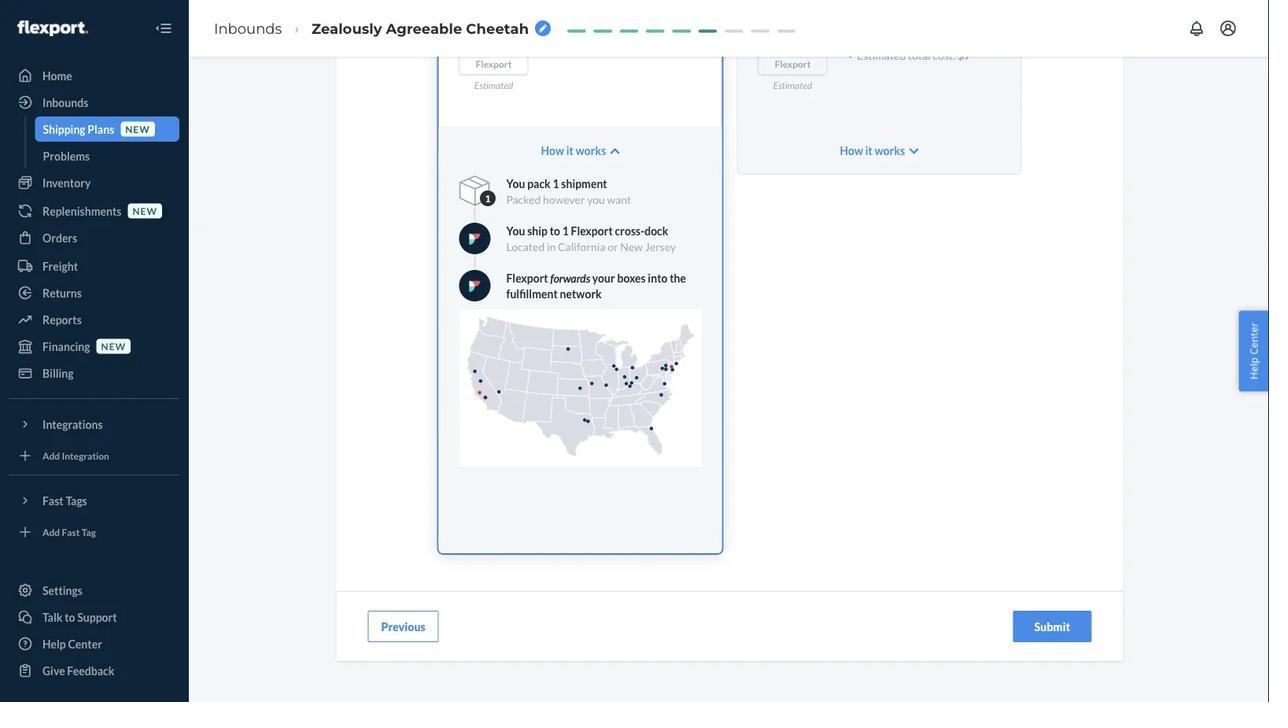 Task type: describe. For each thing, give the bounding box(es) containing it.
works for the chevron down icon
[[875, 144, 905, 157]]

settings link
[[9, 578, 179, 603]]

reports link
[[9, 307, 179, 332]]

cost:
[[933, 48, 956, 62]]

new for shipping plans
[[125, 123, 150, 135]]

add fast tag
[[43, 526, 96, 538]]

in
[[547, 240, 556, 253]]

1 vertical spatial center
[[68, 637, 102, 651]]

add for add fast tag
[[43, 526, 60, 538]]

add integration link
[[9, 443, 179, 468]]

support
[[77, 610, 117, 624]]

shipping
[[43, 122, 85, 136]]

tag
[[82, 526, 96, 538]]

your
[[593, 271, 615, 285]]

returns
[[43, 286, 82, 299]]

cheetah
[[466, 20, 529, 37]]

the
[[670, 271, 686, 285]]

fast inside dropdown button
[[43, 494, 64, 507]]

1 vertical spatial fast
[[62, 526, 80, 538]]

agreeable
[[386, 20, 462, 37]]

flexport logo image for you
[[464, 228, 486, 250]]

close navigation image
[[154, 19, 173, 38]]

plans
[[88, 122, 114, 136]]

want
[[607, 192, 632, 206]]

inbounds link inside breadcrumbs navigation
[[214, 20, 282, 37]]

give feedback button
[[9, 658, 179, 683]]

shipment
[[561, 177, 607, 190]]

returns link
[[9, 280, 179, 305]]

home link
[[9, 63, 179, 88]]

new
[[620, 240, 643, 253]]

reports
[[43, 313, 82, 326]]

you for you pack 1 shipment packed however you want
[[507, 177, 525, 190]]

how for 'chevron up' image
[[541, 144, 564, 157]]

help center link
[[9, 631, 179, 656]]

to inside "button"
[[65, 610, 75, 624]]

open notifications image
[[1188, 19, 1207, 38]]

help inside help center link
[[43, 637, 66, 651]]

1 inside you ship to 1 flexport cross-dock located in california or new jersey
[[563, 224, 569, 237]]

into
[[648, 271, 668, 285]]

pencil alt image
[[539, 25, 547, 32]]

inventory
[[43, 176, 91, 189]]

submit
[[1035, 620, 1071, 633]]

0 vertical spatial flexport logo image
[[17, 20, 88, 36]]

add for add integration
[[43, 450, 60, 461]]

inventory link
[[9, 170, 179, 195]]

open account menu image
[[1219, 19, 1238, 38]]

integration
[[62, 450, 109, 461]]

total
[[908, 48, 931, 62]]

center inside button
[[1247, 322, 1261, 355]]

flexport forwards
[[507, 271, 590, 285]]

talk to support button
[[9, 604, 179, 630]]

you pack 1 shipment packed however you want
[[507, 177, 632, 206]]

problems link
[[35, 143, 179, 168]]

fast tags button
[[9, 488, 179, 513]]

shipping plans
[[43, 122, 114, 136]]

talk
[[43, 610, 63, 624]]

estimated for 'chevron up' image
[[474, 79, 513, 91]]

give
[[43, 664, 65, 677]]

dock
[[645, 224, 669, 237]]

breadcrumbs navigation
[[201, 5, 564, 51]]

forwards
[[551, 271, 590, 285]]

or
[[608, 240, 618, 253]]

billing link
[[9, 360, 179, 386]]

0 horizontal spatial 1
[[485, 192, 491, 204]]

to inside you ship to 1 flexport cross-dock located in california or new jersey
[[550, 224, 560, 237]]

integrations
[[43, 418, 103, 431]]

however
[[543, 192, 585, 206]]

home
[[43, 69, 72, 82]]



Task type: vqa. For each thing, say whether or not it's contained in the screenshot.
Claims - Claims Submitted
no



Task type: locate. For each thing, give the bounding box(es) containing it.
new down reports link
[[101, 340, 126, 352]]

ship
[[527, 224, 548, 237]]

help center inside button
[[1247, 322, 1261, 380]]

california
[[558, 240, 606, 253]]

0 horizontal spatial works
[[576, 144, 606, 157]]

add fast tag link
[[9, 519, 179, 545]]

$7
[[958, 48, 971, 62]]

1 vertical spatial you
[[507, 224, 525, 237]]

it for the chevron down icon
[[866, 144, 873, 157]]

orders link
[[9, 225, 179, 250]]

1 vertical spatial new
[[133, 205, 157, 216]]

0 vertical spatial fast
[[43, 494, 64, 507]]

1 vertical spatial flexport
[[507, 271, 548, 285]]

1 horizontal spatial flexport
[[571, 224, 613, 237]]

new up orders link
[[133, 205, 157, 216]]

to right talk
[[65, 610, 75, 624]]

replenishments
[[43, 204, 122, 218]]

1 vertical spatial inbounds link
[[9, 90, 179, 115]]

1 horizontal spatial works
[[875, 144, 905, 157]]

2 how it works from the left
[[840, 144, 905, 157]]

2 vertical spatial new
[[101, 340, 126, 352]]

zealously
[[312, 20, 382, 37]]

0 horizontal spatial to
[[65, 610, 75, 624]]

you up the located
[[507, 224, 525, 237]]

integrations button
[[9, 412, 179, 437]]

center
[[1247, 322, 1261, 355], [68, 637, 102, 651]]

flexport logo image
[[17, 20, 88, 36], [464, 228, 486, 250], [464, 275, 486, 298]]

1 works from the left
[[576, 144, 606, 157]]

add left integration
[[43, 450, 60, 461]]

submit button
[[1013, 611, 1092, 642]]

2 works from the left
[[875, 144, 905, 157]]

0 vertical spatial to
[[550, 224, 560, 237]]

2 you from the top
[[507, 224, 525, 237]]

1 horizontal spatial how it works
[[840, 144, 905, 157]]

how it works left the chevron down icon
[[840, 144, 905, 157]]

2 horizontal spatial 1
[[563, 224, 569, 237]]

help center button
[[1239, 311, 1270, 391]]

freight link
[[9, 253, 179, 279]]

new right plans at the top left of page
[[125, 123, 150, 135]]

0 vertical spatial inbounds
[[214, 20, 282, 37]]

1 horizontal spatial how
[[840, 144, 864, 157]]

boxes
[[617, 271, 646, 285]]

0 horizontal spatial center
[[68, 637, 102, 651]]

it for 'chevron up' image
[[567, 144, 574, 157]]

2 how from the left
[[840, 144, 864, 157]]

fast tags
[[43, 494, 87, 507]]

1 horizontal spatial estimated
[[774, 79, 812, 91]]

how it works
[[541, 144, 606, 157], [840, 144, 905, 157]]

1 right pack
[[553, 177, 559, 190]]

works left 'chevron up' image
[[576, 144, 606, 157]]

1 horizontal spatial 1
[[553, 177, 559, 190]]

you
[[507, 177, 525, 190], [507, 224, 525, 237]]

it up shipment
[[567, 144, 574, 157]]

1 how it works from the left
[[541, 144, 606, 157]]

how it works for 'chevron up' image
[[541, 144, 606, 157]]

talk to support
[[43, 610, 117, 624]]

to up in
[[550, 224, 560, 237]]

help center
[[1247, 322, 1261, 380], [43, 637, 102, 651]]

flexport logo image left the located
[[464, 228, 486, 250]]

1 vertical spatial help
[[43, 637, 66, 651]]

new for replenishments
[[133, 205, 157, 216]]

previous
[[381, 620, 426, 633]]

add
[[43, 450, 60, 461], [43, 526, 60, 538]]

you inside you pack 1 shipment packed however you want
[[507, 177, 525, 190]]

tags
[[66, 494, 87, 507]]

1 vertical spatial flexport logo image
[[464, 228, 486, 250]]

1 how from the left
[[541, 144, 564, 157]]

1 horizontal spatial to
[[550, 224, 560, 237]]

chevron down image
[[909, 146, 919, 157]]

1 inside you pack 1 shipment packed however you want
[[553, 177, 559, 190]]

estimated for the chevron down icon
[[774, 79, 812, 91]]

financing
[[43, 340, 90, 353]]

flexport inside you ship to 1 flexport cross-dock located in california or new jersey
[[571, 224, 613, 237]]

give feedback
[[43, 664, 114, 677]]

2 vertical spatial 1
[[563, 224, 569, 237]]

previous button
[[368, 611, 439, 642]]

you ship to 1 flexport cross-dock located in california or new jersey
[[507, 224, 676, 253]]

network
[[560, 287, 602, 300]]

orders
[[43, 231, 77, 244]]

0 horizontal spatial inbounds link
[[9, 90, 179, 115]]

1 vertical spatial 1
[[485, 192, 491, 204]]

how up pack
[[541, 144, 564, 157]]

1 vertical spatial inbounds
[[43, 96, 88, 109]]

2 vertical spatial flexport logo image
[[464, 275, 486, 298]]

0 horizontal spatial it
[[567, 144, 574, 157]]

works left the chevron down icon
[[875, 144, 905, 157]]

0 horizontal spatial how it works
[[541, 144, 606, 157]]

flexport logo image up the home
[[17, 20, 88, 36]]

1 it from the left
[[567, 144, 574, 157]]

your boxes into the fulfillment network
[[507, 271, 686, 300]]

2 horizontal spatial estimated
[[857, 48, 906, 62]]

help
[[1247, 357, 1261, 380], [43, 637, 66, 651]]

flexport up the california
[[571, 224, 613, 237]]

1 horizontal spatial help center
[[1247, 322, 1261, 380]]

1 left "packed" at left
[[485, 192, 491, 204]]

0 vertical spatial new
[[125, 123, 150, 135]]

1 horizontal spatial it
[[866, 144, 873, 157]]

0 horizontal spatial estimated
[[474, 79, 513, 91]]

it
[[567, 144, 574, 157], [866, 144, 873, 157]]

0 horizontal spatial inbounds
[[43, 96, 88, 109]]

1 you from the top
[[507, 177, 525, 190]]

new
[[125, 123, 150, 135], [133, 205, 157, 216], [101, 340, 126, 352]]

problems
[[43, 149, 90, 163]]

located
[[507, 240, 545, 253]]

0 vertical spatial help center
[[1247, 322, 1261, 380]]

packed
[[507, 192, 541, 206]]

add integration
[[43, 450, 109, 461]]

how it works up shipment
[[541, 144, 606, 157]]

flexport
[[571, 224, 613, 237], [507, 271, 548, 285]]

0 horizontal spatial flexport
[[507, 271, 548, 285]]

fast left tag
[[62, 526, 80, 538]]

fulfillment
[[507, 287, 558, 300]]

jersey
[[645, 240, 676, 253]]

1 up the california
[[563, 224, 569, 237]]

1 horizontal spatial help
[[1247, 357, 1261, 380]]

0 vertical spatial 1
[[553, 177, 559, 190]]

new for financing
[[101, 340, 126, 352]]

1 vertical spatial help center
[[43, 637, 102, 651]]

how it works for the chevron down icon
[[840, 144, 905, 157]]

1 horizontal spatial inbounds
[[214, 20, 282, 37]]

settings
[[43, 584, 83, 597]]

2 add from the top
[[43, 526, 60, 538]]

to
[[550, 224, 560, 237], [65, 610, 75, 624]]

0 vertical spatial flexport
[[571, 224, 613, 237]]

inbounds
[[214, 20, 282, 37], [43, 96, 88, 109]]

inbounds link
[[214, 20, 282, 37], [9, 90, 179, 115]]

1
[[553, 177, 559, 190], [485, 192, 491, 204], [563, 224, 569, 237]]

works
[[576, 144, 606, 157], [875, 144, 905, 157]]

it left the chevron down icon
[[866, 144, 873, 157]]

0 vertical spatial help
[[1247, 357, 1261, 380]]

zealously agreeable cheetah
[[312, 20, 529, 37]]

cross-
[[615, 224, 645, 237]]

0 horizontal spatial how
[[541, 144, 564, 157]]

0 vertical spatial inbounds link
[[214, 20, 282, 37]]

2 it from the left
[[866, 144, 873, 157]]

0 horizontal spatial help
[[43, 637, 66, 651]]

1 add from the top
[[43, 450, 60, 461]]

pack
[[527, 177, 551, 190]]

works for 'chevron up' image
[[576, 144, 606, 157]]

chevron up image
[[610, 146, 620, 157]]

1 vertical spatial to
[[65, 610, 75, 624]]

how
[[541, 144, 564, 157], [840, 144, 864, 157]]

you for you ship to 1 flexport cross-dock located in california or new jersey
[[507, 224, 525, 237]]

flexport logo image for your boxes into the fulfillment network
[[464, 275, 486, 298]]

you up "packed" at left
[[507, 177, 525, 190]]

0 vertical spatial center
[[1247, 322, 1261, 355]]

1 horizontal spatial inbounds link
[[214, 20, 282, 37]]

flexport up fulfillment
[[507, 271, 548, 285]]

0 horizontal spatial help center
[[43, 637, 102, 651]]

0 vertical spatial you
[[507, 177, 525, 190]]

estimated
[[857, 48, 906, 62], [474, 79, 513, 91], [774, 79, 812, 91]]

flexport logo image left fulfillment
[[464, 275, 486, 298]]

1 horizontal spatial center
[[1247, 322, 1261, 355]]

billing
[[43, 366, 74, 380]]

you
[[587, 192, 605, 206]]

inbounds inside breadcrumbs navigation
[[214, 20, 282, 37]]

feedback
[[67, 664, 114, 677]]

1 vertical spatial add
[[43, 526, 60, 538]]

fast left tags
[[43, 494, 64, 507]]

how for the chevron down icon
[[840, 144, 864, 157]]

help inside help center button
[[1247, 357, 1261, 380]]

how left the chevron down icon
[[840, 144, 864, 157]]

estimated total cost: $7
[[857, 48, 971, 62]]

add down fast tags
[[43, 526, 60, 538]]

freight
[[43, 259, 78, 273]]

you inside you ship to 1 flexport cross-dock located in california or new jersey
[[507, 224, 525, 237]]

fast
[[43, 494, 64, 507], [62, 526, 80, 538]]

0 vertical spatial add
[[43, 450, 60, 461]]



